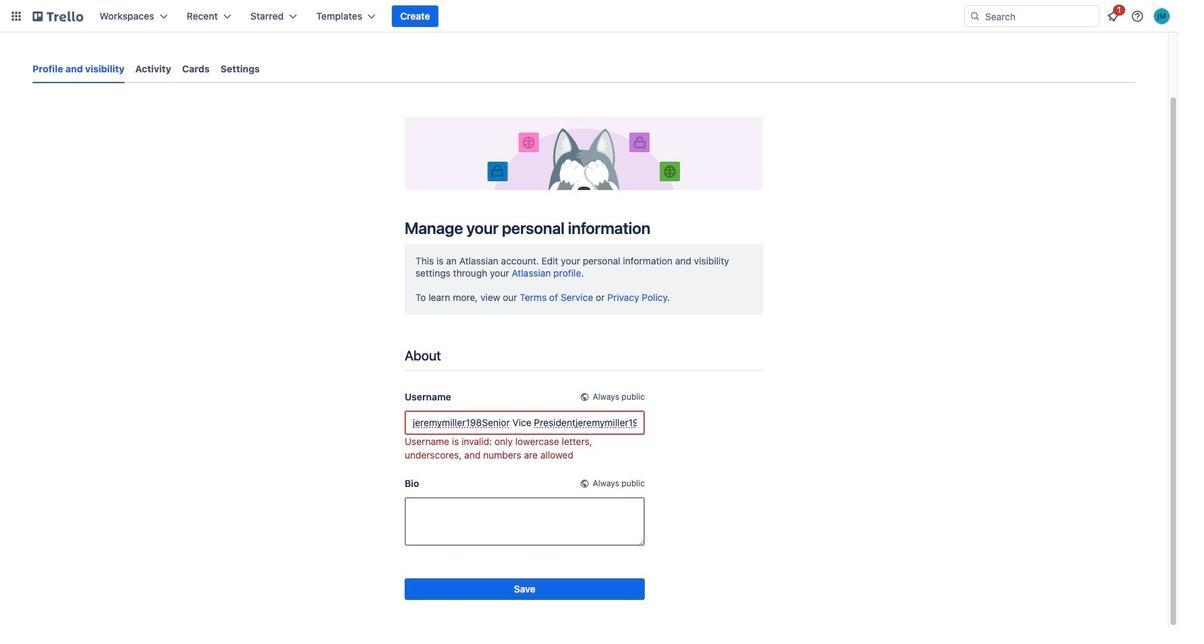 Task type: vqa. For each thing, say whether or not it's contained in the screenshot.
Back to home image
yes



Task type: locate. For each thing, give the bounding box(es) containing it.
1 notification image
[[1105, 8, 1121, 24]]

back to home image
[[32, 5, 83, 27]]

Search field
[[981, 7, 1099, 26]]

None text field
[[405, 411, 645, 435]]

None text field
[[405, 497, 645, 546]]

jeremy miller (jeremymiller198) image
[[1154, 8, 1170, 24]]

primary element
[[0, 0, 1178, 32]]



Task type: describe. For each thing, give the bounding box(es) containing it.
search image
[[970, 11, 981, 22]]

open information menu image
[[1131, 9, 1144, 23]]



